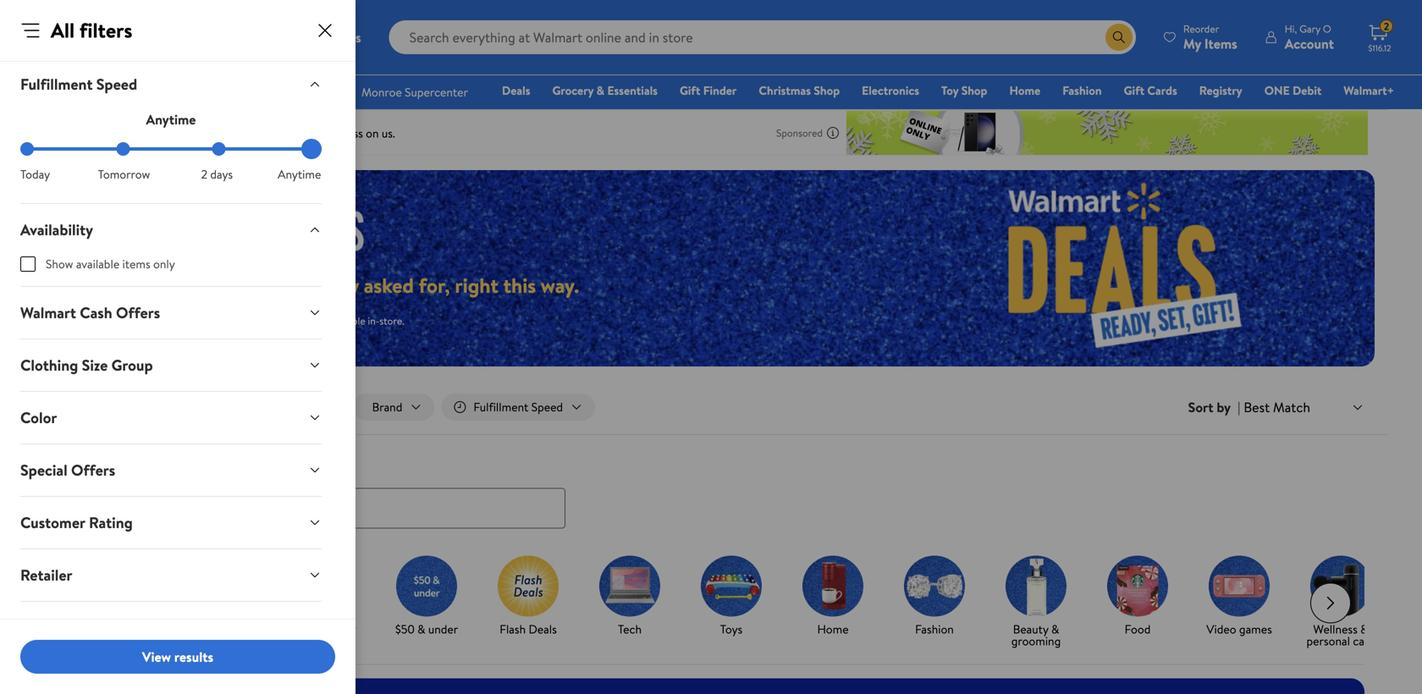 Task type: describe. For each thing, give the bounding box(es) containing it.
results
[[174, 647, 213, 666]]

0 horizontal spatial home
[[817, 621, 849, 637]]

none range field inside all filters dialog
[[20, 147, 322, 151]]

& for $50
[[417, 621, 425, 637]]

get it by christmas
[[96, 621, 148, 649]]

flash deals
[[500, 621, 557, 637]]

home image
[[802, 556, 863, 617]]

size
[[82, 355, 108, 376]]

& for $25
[[315, 621, 323, 637]]

$25 & under link
[[281, 556, 369, 639]]

essentials
[[607, 82, 658, 99]]

toy
[[941, 82, 959, 99]]

everything
[[220, 271, 315, 299]]

electronics link
[[854, 81, 927, 99]]

customer
[[20, 512, 85, 533]]

walmart cash offers
[[20, 302, 160, 323]]

tech
[[618, 621, 642, 637]]

checks.
[[186, 313, 218, 328]]

may
[[277, 313, 295, 328]]

sort and filter section element
[[34, 380, 1388, 434]]

available inside all filters dialog
[[76, 256, 119, 272]]

video
[[1206, 621, 1236, 637]]

get gifts in time for christmas. image
[[91, 556, 152, 617]]

offers inside walmart cash offers dropdown button
[[116, 302, 160, 323]]

special offers button
[[7, 444, 335, 496]]

while
[[68, 313, 92, 328]]

color button
[[7, 392, 335, 444]]

$10 & under
[[193, 621, 254, 637]]

$50
[[395, 621, 415, 637]]

gift for gift finder
[[680, 82, 700, 99]]

under for $50 & under
[[428, 621, 458, 637]]

rain
[[167, 313, 184, 328]]

1 horizontal spatial items
[[251, 313, 275, 328]]

last.
[[132, 313, 149, 328]]

grooming
[[1011, 633, 1061, 649]]

Search search field
[[389, 20, 1136, 54]]

gift cards link
[[1116, 81, 1185, 99]]

asked
[[364, 271, 414, 299]]

gift cards
[[1124, 82, 1177, 99]]

2 days
[[201, 166, 233, 182]]

2 for 2 days
[[201, 166, 207, 182]]

by inside the "get it by christmas"
[[132, 621, 144, 637]]

registry
[[1199, 82, 1242, 99]]

shop toys. image
[[701, 556, 762, 617]]

special
[[20, 460, 67, 481]]

show
[[46, 256, 73, 272]]

& for wellness
[[1360, 621, 1368, 637]]

$25
[[294, 621, 313, 637]]

shop beauty and grooming. image
[[1006, 556, 1067, 617]]

savings
[[124, 271, 188, 299]]

customer rating button
[[7, 497, 335, 549]]

flash deals image
[[498, 556, 559, 617]]

show available items only
[[46, 256, 175, 272]]

flash
[[500, 621, 526, 637]]

wellness & personal care link
[[1297, 556, 1385, 651]]

all
[[51, 16, 75, 44]]

grocery
[[552, 82, 594, 99]]

retailer button
[[7, 549, 335, 601]]

1 horizontal spatial fashion link
[[1055, 81, 1109, 99]]

games
[[1239, 621, 1272, 637]]

walmart
[[20, 302, 76, 323]]

registry link
[[1192, 81, 1250, 99]]

shop tech. image
[[599, 556, 660, 617]]

major
[[68, 271, 119, 299]]

1 horizontal spatial walmart black friday deals for days image
[[891, 170, 1375, 367]]

video games link
[[1195, 556, 1283, 639]]

1 vertical spatial available
[[328, 313, 365, 328]]

Show available items only checkbox
[[20, 256, 36, 272]]

& for beauty
[[1051, 621, 1059, 637]]

while supplies last. no rain checks. select items may not be available in-store.
[[68, 313, 404, 328]]

fulfillment speed button
[[7, 58, 335, 110]]

christmas shop link
[[751, 81, 847, 99]]

get
[[100, 621, 119, 637]]

deals inside deals link
[[502, 82, 530, 99]]

speed
[[96, 74, 137, 95]]

toys
[[720, 621, 743, 637]]

gift for gift cards
[[1124, 82, 1145, 99]]

gift finder link
[[672, 81, 744, 99]]

today
[[20, 166, 50, 182]]

this
[[503, 271, 536, 299]]

wellness
[[1313, 621, 1358, 637]]

fashion image
[[904, 556, 965, 617]]

gifting
[[20, 617, 68, 638]]

Today radio
[[20, 142, 34, 156]]

Deals search field
[[34, 454, 1388, 529]]

debit
[[1293, 82, 1322, 99]]

Walmart Site-Wide search field
[[389, 20, 1136, 54]]

special offers
[[20, 460, 115, 481]]

next slide for chipmodulewithimages list image
[[1310, 583, 1351, 624]]

tomorrow
[[98, 166, 150, 182]]

1 horizontal spatial home link
[[1002, 81, 1048, 99]]

0 vertical spatial anytime
[[146, 110, 196, 129]]

all filters dialog
[[0, 0, 356, 694]]

& for $10
[[213, 621, 221, 637]]

Tomorrow radio
[[116, 142, 130, 156]]

major savings on everything they asked for, right this way.
[[68, 271, 579, 299]]

one debit
[[1264, 82, 1322, 99]]

$116.12
[[1368, 42, 1391, 54]]

grocery & essentials link
[[545, 81, 665, 99]]

group
[[111, 355, 153, 376]]

close panel image
[[315, 20, 335, 41]]

cards
[[1147, 82, 1177, 99]]

offers inside 'special offers' dropdown button
[[71, 460, 115, 481]]

1 horizontal spatial fashion
[[1063, 82, 1102, 99]]

walmart+ link
[[1336, 81, 1402, 99]]

under for $25 & under
[[326, 621, 356, 637]]

|
[[1238, 398, 1240, 417]]

beauty & grooming
[[1011, 621, 1061, 649]]

gift finder
[[680, 82, 737, 99]]

fulfillment
[[20, 74, 93, 95]]

gifting button
[[7, 602, 335, 654]]

by inside sort and filter section element
[[1217, 398, 1231, 417]]

on
[[193, 271, 215, 299]]

filters
[[79, 16, 132, 44]]

toys link
[[687, 556, 775, 639]]

rating
[[89, 512, 133, 533]]



Task type: vqa. For each thing, say whether or not it's contained in the screenshot.
Dibs
no



Task type: locate. For each thing, give the bounding box(es) containing it.
deals
[[502, 82, 530, 99], [54, 454, 91, 475], [529, 621, 557, 637]]

under
[[224, 621, 254, 637], [326, 621, 356, 637], [428, 621, 458, 637]]

&
[[596, 82, 604, 99], [213, 621, 221, 637], [315, 621, 323, 637], [417, 621, 425, 637], [1051, 621, 1059, 637], [1360, 621, 1368, 637]]

be
[[315, 313, 326, 328]]

gift
[[680, 82, 700, 99], [1124, 82, 1145, 99]]

sort
[[1188, 398, 1213, 417]]

& right the beauty
[[1051, 621, 1059, 637]]

by right it on the bottom left
[[132, 621, 144, 637]]

0 horizontal spatial walmart black friday deals for days image
[[68, 208, 379, 251]]

1 horizontal spatial shop
[[961, 82, 987, 99]]

no
[[152, 313, 165, 328]]

clothing
[[20, 355, 78, 376]]

shop twenty-five dollars and under. image
[[295, 556, 356, 617]]

Search in deals search field
[[54, 488, 565, 529]]

shop wellness and self-care. image
[[1310, 556, 1371, 617]]

christmas
[[759, 82, 811, 99], [96, 633, 148, 649]]

& inside beauty & grooming
[[1051, 621, 1059, 637]]

cash
[[80, 302, 112, 323]]

1 horizontal spatial anytime
[[278, 166, 321, 182]]

0 vertical spatial fashion
[[1063, 82, 1102, 99]]

1 vertical spatial anytime
[[278, 166, 321, 182]]

offers right special
[[71, 460, 115, 481]]

1 horizontal spatial 2
[[1384, 19, 1389, 34]]

walmart black friday deals for days image
[[891, 170, 1375, 367], [68, 208, 379, 251]]

0 vertical spatial 2
[[1384, 19, 1389, 34]]

2 inside "how fast do you want your order?" option group
[[201, 166, 207, 182]]

& for grocery
[[596, 82, 604, 99]]

wellness & personal care
[[1307, 621, 1375, 649]]

shop fifty dollars and under. image
[[396, 556, 457, 617]]

under for $10 & under
[[224, 621, 254, 637]]

select
[[221, 313, 248, 328]]

0 vertical spatial items
[[122, 256, 150, 272]]

$10
[[193, 621, 210, 637]]

0 horizontal spatial 2
[[201, 166, 207, 182]]

shop
[[814, 82, 840, 99], [961, 82, 987, 99]]

0 vertical spatial home
[[1009, 82, 1041, 99]]

1 vertical spatial offers
[[71, 460, 115, 481]]

0 horizontal spatial under
[[224, 621, 254, 637]]

1 under from the left
[[224, 621, 254, 637]]

items
[[122, 256, 150, 272], [251, 313, 275, 328]]

offers
[[116, 302, 160, 323], [71, 460, 115, 481]]

deals down color
[[54, 454, 91, 475]]

toy shop
[[941, 82, 987, 99]]

christmas inside 'link'
[[96, 633, 148, 649]]

availability button
[[7, 204, 335, 256]]

gift left finder
[[680, 82, 700, 99]]

0 vertical spatial fashion link
[[1055, 81, 1109, 99]]

in-
[[368, 313, 379, 328]]

0 vertical spatial home link
[[1002, 81, 1048, 99]]

0 horizontal spatial gift
[[680, 82, 700, 99]]

they
[[320, 271, 359, 299]]

1 vertical spatial items
[[251, 313, 275, 328]]

deals link
[[494, 81, 538, 99]]

shop for christmas shop
[[814, 82, 840, 99]]

0 vertical spatial christmas
[[759, 82, 811, 99]]

under right $25
[[326, 621, 356, 637]]

food link
[[1094, 556, 1182, 639]]

food
[[1125, 621, 1151, 637]]

$10 & under link
[[179, 556, 267, 639]]

2 shop from the left
[[961, 82, 987, 99]]

1 gift from the left
[[680, 82, 700, 99]]

flash deals link
[[484, 556, 572, 639]]

1 vertical spatial 2
[[201, 166, 207, 182]]

gift left cards
[[1124, 82, 1145, 99]]

days
[[210, 166, 233, 182]]

retailer
[[20, 565, 72, 586]]

view
[[142, 647, 171, 666]]

& right $25
[[315, 621, 323, 637]]

anytime down anytime radio
[[278, 166, 321, 182]]

fulfillment speed
[[20, 74, 137, 95]]

0 vertical spatial offers
[[116, 302, 160, 323]]

finder
[[703, 82, 737, 99]]

one
[[1264, 82, 1290, 99]]

available right show
[[76, 256, 119, 272]]

christmas shop
[[759, 82, 840, 99]]

1 vertical spatial fashion link
[[891, 556, 979, 639]]

availability
[[20, 219, 93, 240]]

fashion
[[1063, 82, 1102, 99], [915, 621, 954, 637]]

shop ten dollars and under. image
[[193, 556, 254, 617]]

care
[[1353, 633, 1375, 649]]

0 vertical spatial deals
[[502, 82, 530, 99]]

3 under from the left
[[428, 621, 458, 637]]

available right be
[[328, 313, 365, 328]]

toy shop link
[[934, 81, 995, 99]]

0 horizontal spatial available
[[76, 256, 119, 272]]

under right $50
[[428, 621, 458, 637]]

shop food image
[[1107, 556, 1168, 617]]

0 horizontal spatial items
[[122, 256, 150, 272]]

store.
[[379, 313, 404, 328]]

2 up $116.12
[[1384, 19, 1389, 34]]

$50 & under
[[395, 621, 458, 637]]

0 horizontal spatial home link
[[789, 556, 877, 639]]

shop for toy shop
[[961, 82, 987, 99]]

view results
[[142, 647, 213, 666]]

0 horizontal spatial anytime
[[146, 110, 196, 129]]

it
[[122, 621, 129, 637]]

electronics
[[862, 82, 919, 99]]

2 under from the left
[[326, 621, 356, 637]]

0 horizontal spatial by
[[132, 621, 144, 637]]

1 horizontal spatial available
[[328, 313, 365, 328]]

& right $50
[[417, 621, 425, 637]]

0 horizontal spatial fashion
[[915, 621, 954, 637]]

0 horizontal spatial christmas
[[96, 633, 148, 649]]

by left |
[[1217, 398, 1231, 417]]

1 vertical spatial fashion
[[915, 621, 954, 637]]

supplies
[[95, 313, 130, 328]]

items left the may
[[251, 313, 275, 328]]

1 horizontal spatial under
[[326, 621, 356, 637]]

shop up the sponsored
[[814, 82, 840, 99]]

grocery & essentials
[[552, 82, 658, 99]]

anytime
[[146, 110, 196, 129], [278, 166, 321, 182]]

1 shop from the left
[[814, 82, 840, 99]]

deals inside flash deals link
[[529, 621, 557, 637]]

walmart+
[[1344, 82, 1394, 99]]

None range field
[[20, 147, 322, 151]]

color
[[20, 407, 57, 428]]

customer rating
[[20, 512, 133, 533]]

deals right flash
[[529, 621, 557, 637]]

anytime inside "how fast do you want your order?" option group
[[278, 166, 321, 182]]

& right '$10'
[[213, 621, 221, 637]]

deals left 'grocery' on the top of the page
[[502, 82, 530, 99]]

2 horizontal spatial under
[[428, 621, 458, 637]]

& inside the wellness & personal care
[[1360, 621, 1368, 637]]

1 vertical spatial deals
[[54, 454, 91, 475]]

tech link
[[586, 556, 674, 639]]

1 horizontal spatial gift
[[1124, 82, 1145, 99]]

$50 & under link
[[383, 556, 471, 639]]

0 horizontal spatial shop
[[814, 82, 840, 99]]

available
[[76, 256, 119, 272], [328, 313, 365, 328]]

& right 'grocery' on the top of the page
[[596, 82, 604, 99]]

anytime up "how fast do you want your order?" option group
[[146, 110, 196, 129]]

home down home image
[[817, 621, 849, 637]]

1 horizontal spatial home
[[1009, 82, 1041, 99]]

1 vertical spatial christmas
[[96, 633, 148, 649]]

1 horizontal spatial by
[[1217, 398, 1231, 417]]

1 vertical spatial by
[[132, 621, 144, 637]]

for,
[[419, 271, 450, 299]]

2 left days
[[201, 166, 207, 182]]

2 gift from the left
[[1124, 82, 1145, 99]]

2 for 2
[[1384, 19, 1389, 34]]

beauty
[[1013, 621, 1048, 637]]

under right '$10'
[[224, 621, 254, 637]]

fashion down fashion image
[[915, 621, 954, 637]]

Anytime radio
[[308, 142, 322, 156]]

beauty & grooming link
[[992, 556, 1080, 651]]

& right wellness
[[1360, 621, 1368, 637]]

all filters
[[51, 16, 132, 44]]

walmart image
[[27, 24, 137, 51]]

shop right toy
[[961, 82, 987, 99]]

$25 & under
[[294, 621, 356, 637]]

right
[[455, 271, 498, 299]]

1 vertical spatial home link
[[789, 556, 877, 639]]

clothing size group
[[20, 355, 153, 376]]

offers down savings in the top left of the page
[[116, 302, 160, 323]]

1 horizontal spatial christmas
[[759, 82, 811, 99]]

None radio
[[212, 142, 226, 156]]

deals inside deals search box
[[54, 454, 91, 475]]

only
[[153, 256, 175, 272]]

items inside all filters dialog
[[122, 256, 150, 272]]

way.
[[541, 271, 579, 299]]

0 horizontal spatial fashion link
[[891, 556, 979, 639]]

0 vertical spatial available
[[76, 256, 119, 272]]

sort by |
[[1188, 398, 1240, 417]]

shop video games. image
[[1209, 556, 1270, 617]]

home right toy shop
[[1009, 82, 1041, 99]]

1 vertical spatial home
[[817, 621, 849, 637]]

fashion left gift cards
[[1063, 82, 1102, 99]]

items left only
[[122, 256, 150, 272]]

2 vertical spatial deals
[[529, 621, 557, 637]]

clothing size group button
[[7, 339, 335, 391]]

how fast do you want your order? option group
[[20, 142, 322, 182]]

home link
[[1002, 81, 1048, 99], [789, 556, 877, 639]]

0 vertical spatial by
[[1217, 398, 1231, 417]]



